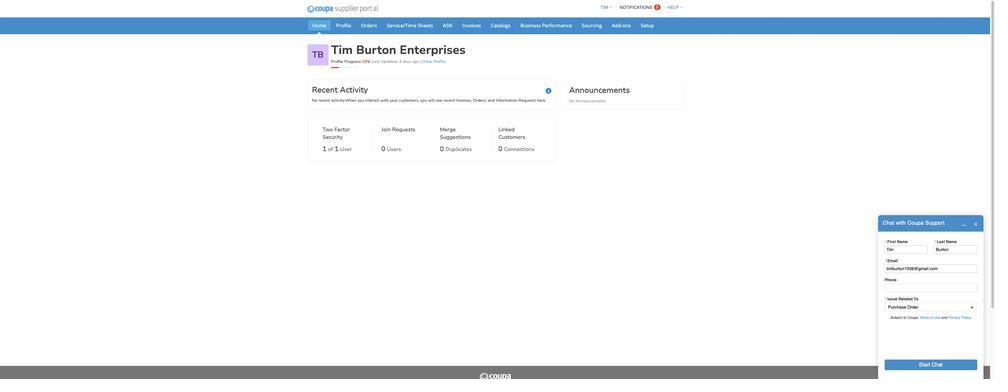 Task type: vqa. For each thing, say whether or not it's contained in the screenshot.
enterprises
yes



Task type: describe. For each thing, give the bounding box(es) containing it.
view
[[423, 59, 432, 64]]

linked
[[498, 126, 515, 133]]

* for first
[[885, 240, 887, 244]]

profile link
[[332, 20, 355, 30]]

two
[[323, 126, 333, 133]]

and inside chat with coupa support dialog
[[941, 316, 947, 320]]

service/time sheets
[[387, 22, 433, 29]]

2 you from the left
[[420, 98, 427, 103]]

0 connections
[[498, 145, 535, 153]]

* for issue
[[885, 297, 887, 301]]

users
[[387, 146, 401, 153]]

.
[[971, 316, 972, 320]]

0 vertical spatial announcements
[[569, 85, 630, 95]]

days
[[402, 59, 411, 64]]

add-ons
[[612, 22, 631, 29]]

invoices,
[[456, 98, 472, 103]]

asn
[[443, 22, 453, 29]]

* first name
[[885, 240, 908, 244]]

tim for tim
[[601, 5, 608, 10]]

0 horizontal spatial no
[[312, 98, 317, 103]]

join requests
[[381, 126, 415, 133]]

business performance link
[[516, 20, 576, 30]]

home link
[[308, 20, 331, 30]]

first
[[887, 240, 896, 244]]

progress
[[344, 59, 361, 64]]

view profile link
[[423, 59, 446, 64]]

0 for 0 users
[[381, 145, 385, 153]]

email
[[887, 259, 898, 263]]

notifications 0
[[620, 5, 659, 10]]

chat with coupa support
[[883, 220, 945, 226]]

Select Issue text field
[[885, 303, 977, 312]]

tim for tim burton enterprises profile progress 29% last updated: 4 days ago | view profile
[[331, 42, 353, 58]]

performance
[[542, 22, 572, 29]]

of inside chat with coupa support dialog
[[930, 316, 933, 320]]

help link
[[665, 5, 683, 10]]

tim link
[[598, 5, 612, 10]]

information
[[496, 98, 517, 103]]

subject to coupa terms of use and privacy policy .
[[890, 316, 972, 320]]

interact
[[365, 98, 379, 103]]

service/time sheets link
[[383, 20, 437, 30]]

* for last
[[935, 240, 936, 244]]

two factor security
[[323, 126, 350, 141]]

add-ons link
[[607, 20, 635, 30]]

privacy
[[948, 316, 960, 320]]

phone
[[885, 278, 897, 283]]

4
[[399, 59, 401, 64]]

terms
[[919, 316, 929, 320]]

orders link
[[357, 20, 381, 30]]

suggestions
[[440, 134, 471, 141]]

catalogs link
[[487, 20, 515, 30]]

last inside tim burton enterprises profile progress 29% last updated: 4 days ago | view profile
[[372, 59, 380, 64]]

service/time
[[387, 22, 416, 29]]

support
[[925, 220, 945, 226]]

orders
[[361, 22, 377, 29]]

1 vertical spatial coupa supplier portal image
[[479, 373, 512, 379]]

last inside chat with coupa support dialog
[[937, 240, 945, 244]]

asn link
[[439, 20, 457, 30]]

Phone telephone field
[[885, 284, 977, 292]]

factor
[[334, 126, 350, 133]]

merge suggestions
[[440, 126, 471, 141]]

|
[[421, 59, 422, 64]]

none field inside chat with coupa support dialog
[[885, 303, 977, 312]]

subject
[[890, 316, 902, 320]]

* last name
[[935, 240, 957, 244]]

0 horizontal spatial requests
[[392, 126, 415, 133]]

when
[[345, 98, 356, 103]]

* email
[[885, 259, 898, 263]]

none text field inside chat with coupa support dialog
[[885, 245, 928, 254]]

navigation containing notifications 0
[[598, 1, 683, 14]]

issue
[[887, 297, 897, 302]]

name for last name
[[946, 240, 957, 244]]

connections
[[504, 146, 535, 153]]

* issue related to
[[885, 297, 918, 302]]

to
[[903, 316, 906, 320]]

ons
[[623, 22, 631, 29]]

profile right view
[[433, 59, 446, 64]]

merge
[[440, 126, 456, 133]]

activity
[[340, 85, 368, 95]]

0 vertical spatial with
[[380, 98, 389, 103]]

1 horizontal spatial requests
[[519, 98, 536, 103]]

0 horizontal spatial coupa supplier portal image
[[302, 1, 382, 17]]

* for email
[[885, 259, 887, 263]]



Task type: locate. For each thing, give the bounding box(es) containing it.
customers
[[498, 134, 525, 141]]

coupa for support
[[907, 220, 924, 226]]

* down support at the bottom right of the page
[[935, 240, 936, 244]]

0 vertical spatial coupa supplier portal image
[[302, 1, 382, 17]]

no recent activity. when you interact with your customers, you will see recent invoices, orders, and information requests here.
[[312, 98, 546, 103]]

None text field
[[885, 245, 928, 254]]

coupa left support at the bottom right of the page
[[907, 220, 924, 226]]

name for first name
[[897, 240, 908, 244]]

requests
[[519, 98, 536, 103], [392, 126, 415, 133]]

0 horizontal spatial name
[[897, 240, 908, 244]]

join requests link
[[381, 126, 415, 143]]

and
[[488, 98, 495, 103], [941, 316, 947, 320]]

1 horizontal spatial text default image
[[973, 222, 978, 226]]

0 for 0 duplicates
[[440, 145, 444, 153]]

invoices link
[[458, 20, 485, 30]]

profile
[[336, 22, 351, 29], [331, 59, 343, 64], [433, 59, 446, 64]]

1 you from the left
[[357, 98, 364, 103]]

0 vertical spatial requests
[[519, 98, 536, 103]]

invoices
[[462, 22, 481, 29]]

no inside announcements no announcements
[[569, 98, 574, 104]]

1 vertical spatial announcements
[[576, 98, 606, 104]]

recent
[[318, 98, 330, 103], [443, 98, 455, 103]]

last down support at the bottom right of the page
[[937, 240, 945, 244]]

* left issue
[[885, 297, 887, 301]]

linked customers
[[498, 126, 525, 141]]

0 for 0 connections
[[498, 145, 502, 153]]

sheets
[[418, 22, 433, 29]]

security
[[323, 134, 343, 141]]

terms of use link
[[919, 316, 940, 320]]

0
[[656, 5, 659, 10], [381, 145, 385, 153], [440, 145, 444, 153], [498, 145, 502, 153]]

1 vertical spatial and
[[941, 316, 947, 320]]

1 left user
[[335, 145, 339, 153]]

0 horizontal spatial recent
[[318, 98, 330, 103]]

* left first
[[885, 240, 887, 244]]

of inside 1 of 1 user
[[328, 146, 333, 153]]

0 horizontal spatial with
[[380, 98, 389, 103]]

announcements
[[569, 85, 630, 95], [576, 98, 606, 104]]

navigation
[[598, 1, 683, 14]]

29%
[[362, 59, 371, 64]]

to
[[914, 297, 918, 302]]

tim up sourcing
[[601, 5, 608, 10]]

0 inside notifications 0
[[656, 5, 659, 10]]

catalogs
[[491, 22, 511, 29]]

none button inside chat with coupa support dialog
[[885, 360, 977, 370]]

here.
[[537, 98, 546, 103]]

1 vertical spatial of
[[930, 316, 933, 320]]

coupa
[[907, 220, 924, 226], [907, 316, 918, 320]]

recent down recent
[[318, 98, 330, 103]]

setup
[[641, 22, 654, 29]]

sourcing link
[[578, 20, 606, 30]]

chat with coupa support dialog
[[878, 215, 983, 379]]

0 left help
[[656, 5, 659, 10]]

0 vertical spatial coupa
[[907, 220, 924, 226]]

recent activity
[[312, 85, 368, 95]]

1
[[323, 145, 326, 153], [335, 145, 339, 153]]

coupa supplier portal image
[[302, 1, 382, 17], [479, 373, 512, 379]]

business performance
[[520, 22, 572, 29]]

home
[[312, 22, 326, 29]]

burton
[[356, 42, 396, 58]]

announcements inside announcements no announcements
[[576, 98, 606, 104]]

1 vertical spatial last
[[937, 240, 945, 244]]

two factor security link
[[323, 126, 365, 143]]

enterprises
[[400, 42, 466, 58]]

0 horizontal spatial last
[[372, 59, 380, 64]]

add-
[[612, 22, 623, 29]]

1 horizontal spatial recent
[[443, 98, 455, 103]]

tim burton enterprises profile progress 29% last updated: 4 days ago | view profile
[[331, 42, 466, 64]]

see
[[436, 98, 442, 103]]

tb
[[312, 49, 324, 61]]

sourcing
[[582, 22, 602, 29]]

0 users
[[381, 145, 401, 153]]

you right when
[[357, 98, 364, 103]]

1 of 1 user
[[323, 145, 352, 153]]

None field
[[885, 303, 977, 312]]

name
[[897, 240, 908, 244], [946, 240, 957, 244]]

* inside * email
[[885, 259, 887, 263]]

coupa for terms
[[907, 316, 918, 320]]

you left will
[[420, 98, 427, 103]]

* inside * issue related to
[[885, 297, 887, 301]]

* inside the * first name
[[885, 240, 887, 244]]

1 horizontal spatial you
[[420, 98, 427, 103]]

1 horizontal spatial of
[[930, 316, 933, 320]]

recent
[[312, 85, 338, 95]]

0 horizontal spatial tim
[[331, 42, 353, 58]]

profile left progress
[[331, 59, 343, 64]]

0 horizontal spatial and
[[488, 98, 495, 103]]

1 vertical spatial requests
[[392, 126, 415, 133]]

1 vertical spatial tim
[[331, 42, 353, 58]]

chat
[[883, 220, 894, 226]]

* left email
[[885, 259, 887, 263]]

0 down customers
[[498, 145, 502, 153]]

and right use in the right bottom of the page
[[941, 316, 947, 320]]

text default image
[[961, 222, 966, 226], [973, 222, 978, 226]]

coupa right to
[[907, 316, 918, 320]]

additional information image
[[545, 88, 551, 94]]

updated:
[[381, 59, 398, 64]]

1 1 from the left
[[323, 145, 326, 153]]

2 recent from the left
[[443, 98, 455, 103]]

0 horizontal spatial you
[[357, 98, 364, 103]]

last right 29%
[[372, 59, 380, 64]]

*
[[885, 240, 887, 244], [935, 240, 936, 244], [885, 259, 887, 263], [885, 297, 887, 301]]

1 horizontal spatial and
[[941, 316, 947, 320]]

1 down the security
[[323, 145, 326, 153]]

no down recent
[[312, 98, 317, 103]]

of down the security
[[328, 146, 333, 153]]

profile right home link
[[336, 22, 351, 29]]

1 name from the left
[[897, 240, 908, 244]]

0 vertical spatial of
[[328, 146, 333, 153]]

requests right 'join'
[[392, 126, 415, 133]]

business
[[520, 22, 541, 29]]

recent right see
[[443, 98, 455, 103]]

0 horizontal spatial of
[[328, 146, 333, 153]]

tim up progress
[[331, 42, 353, 58]]

tb image
[[307, 44, 328, 66]]

1 vertical spatial coupa
[[907, 316, 918, 320]]

and right orders,
[[488, 98, 495, 103]]

no right here.
[[569, 98, 574, 104]]

requests left here.
[[519, 98, 536, 103]]

you
[[357, 98, 364, 103], [420, 98, 427, 103]]

related
[[898, 297, 913, 302]]

privacy policy link
[[948, 316, 971, 320]]

announcements no announcements
[[569, 85, 630, 104]]

1 horizontal spatial 1
[[335, 145, 339, 153]]

with right chat
[[896, 220, 906, 226]]

use
[[934, 316, 940, 320]]

0 left users
[[381, 145, 385, 153]]

notifications
[[620, 5, 652, 10]]

0 horizontal spatial text default image
[[961, 222, 966, 226]]

ago
[[412, 59, 419, 64]]

help
[[668, 5, 679, 10]]

tim
[[601, 5, 608, 10], [331, 42, 353, 58]]

0 vertical spatial and
[[488, 98, 495, 103]]

1 horizontal spatial no
[[569, 98, 574, 104]]

0 vertical spatial last
[[372, 59, 380, 64]]

activity.
[[331, 98, 345, 103]]

0 duplicates
[[440, 145, 472, 153]]

tim inside tim burton enterprises profile progress 29% last updated: 4 days ago | view profile
[[331, 42, 353, 58]]

join
[[381, 126, 391, 133]]

2 1 from the left
[[335, 145, 339, 153]]

policy
[[961, 316, 971, 320]]

1 vertical spatial with
[[896, 220, 906, 226]]

duplicates
[[445, 146, 472, 153]]

orders,
[[473, 98, 487, 103]]

with inside chat with coupa support dialog
[[896, 220, 906, 226]]

linked customers link
[[498, 126, 541, 143]]

0 left duplicates
[[440, 145, 444, 153]]

1 horizontal spatial with
[[896, 220, 906, 226]]

0 vertical spatial tim
[[601, 5, 608, 10]]

with left your
[[380, 98, 389, 103]]

setup link
[[637, 20, 658, 30]]

None text field
[[934, 245, 977, 254], [885, 265, 977, 273], [934, 245, 977, 254], [885, 265, 977, 273]]

1 horizontal spatial coupa supplier portal image
[[479, 373, 512, 379]]

your
[[390, 98, 398, 103]]

0 horizontal spatial 1
[[323, 145, 326, 153]]

2 name from the left
[[946, 240, 957, 244]]

1 horizontal spatial last
[[937, 240, 945, 244]]

None button
[[885, 360, 977, 370]]

1 recent from the left
[[318, 98, 330, 103]]

1 horizontal spatial tim
[[601, 5, 608, 10]]

of left use in the right bottom of the page
[[930, 316, 933, 320]]

customers,
[[399, 98, 419, 103]]

last
[[372, 59, 380, 64], [937, 240, 945, 244]]

user
[[340, 146, 352, 153]]

1 horizontal spatial name
[[946, 240, 957, 244]]

no
[[312, 98, 317, 103], [569, 98, 574, 104]]

* inside the "* last name"
[[935, 240, 936, 244]]

with
[[380, 98, 389, 103], [896, 220, 906, 226]]

merge suggestions link
[[440, 126, 482, 143]]



